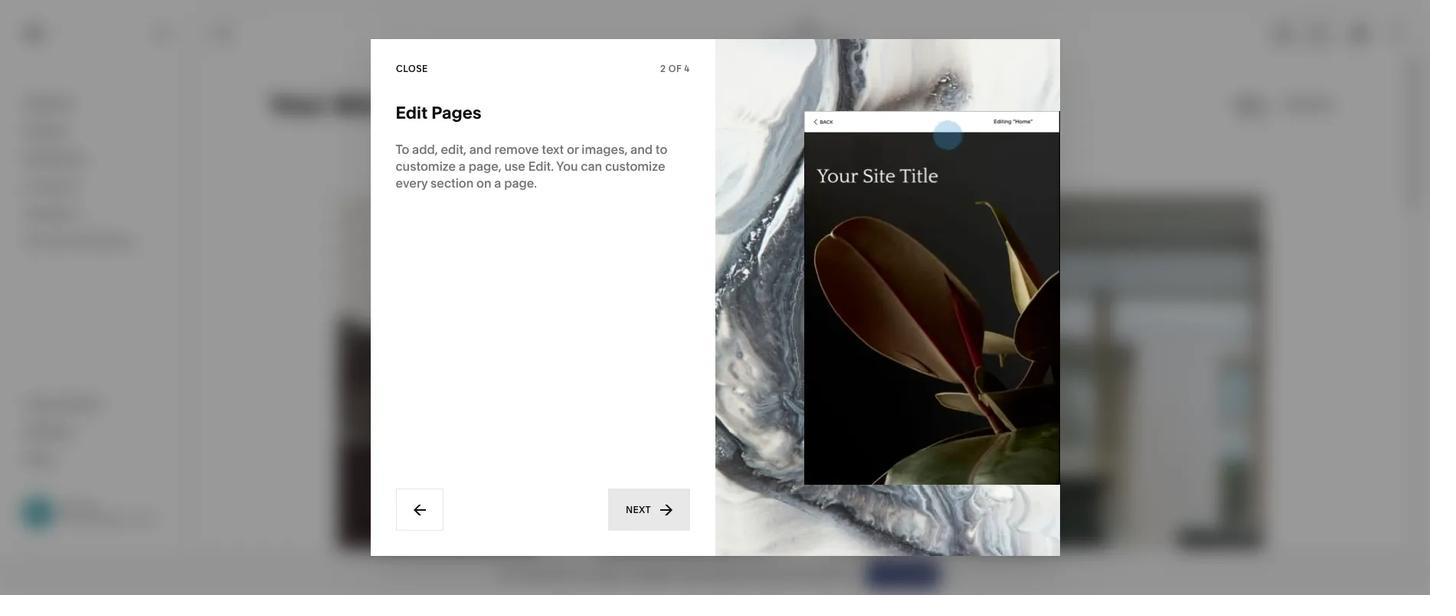 Task type: describe. For each thing, give the bounding box(es) containing it.
edit.
[[529, 159, 554, 174]]

website
[[25, 95, 73, 110]]

acuity scheduling link
[[25, 232, 170, 251]]

site.
[[835, 568, 855, 581]]

remove
[[495, 142, 539, 157]]

asset library link
[[25, 395, 170, 413]]

1 and from the left
[[470, 142, 492, 157]]

2 and from the left
[[631, 142, 653, 157]]

edit,
[[441, 142, 467, 157]]

in
[[575, 568, 584, 581]]

your trial ends in 14 days. upgrade now to get the most out of your site.
[[500, 568, 855, 581]]

images,
[[582, 142, 628, 157]]

scheduling
[[65, 233, 131, 248]]

work portfolio · published
[[764, 21, 851, 45]]

trial
[[525, 568, 544, 581]]

to
[[396, 142, 410, 157]]

to add, edit, and remove text or images, and to customize a page, use edit. you can customize every section on a page.
[[396, 142, 668, 191]]

·
[[803, 33, 805, 45]]

most
[[750, 568, 776, 581]]

asset
[[25, 396, 58, 411]]

published
[[808, 33, 851, 45]]

edit pages
[[396, 103, 482, 123]]

acuity
[[25, 233, 62, 248]]

brad klo klobrad84@gmail.com
[[61, 501, 158, 525]]

section
[[431, 176, 474, 191]]

on
[[477, 176, 492, 191]]

add,
[[412, 142, 438, 157]]

0 horizontal spatial a
[[459, 159, 466, 174]]

settings link
[[25, 423, 170, 441]]

1 vertical spatial of
[[798, 568, 808, 581]]

contacts link
[[25, 177, 170, 195]]

upgrade
[[628, 568, 673, 581]]

close
[[396, 62, 428, 74]]

settings
[[25, 423, 73, 439]]

2 customize from the left
[[605, 159, 666, 174]]

acuity scheduling
[[25, 233, 131, 248]]

analytics link
[[25, 205, 170, 223]]

selling link
[[25, 122, 170, 140]]

2 of 4
[[661, 62, 690, 74]]

animation showing that clicking the edit link allows a user to edit pages on a squarespace site image
[[804, 111, 1060, 485]]

portfolio
[[764, 33, 801, 45]]

use
[[505, 159, 526, 174]]

4
[[685, 62, 690, 74]]



Task type: locate. For each thing, give the bounding box(es) containing it.
0 vertical spatial to
[[656, 142, 668, 157]]

edit for edit
[[213, 27, 235, 39]]

14
[[586, 568, 597, 581]]

get
[[712, 568, 729, 581]]

a right on
[[495, 176, 502, 191]]

analytics
[[25, 205, 79, 221]]

1 vertical spatial to
[[699, 568, 710, 581]]

edit button
[[203, 19, 245, 48]]

days.
[[599, 568, 626, 581]]

of right out
[[798, 568, 808, 581]]

customize down add,
[[396, 159, 456, 174]]

you
[[557, 159, 578, 174]]

1 horizontal spatial of
[[798, 568, 808, 581]]

help link
[[25, 450, 53, 467]]

klo
[[84, 501, 98, 513]]

your
[[500, 568, 523, 581]]

help
[[25, 451, 53, 466]]

asset library
[[25, 396, 102, 411]]

klobrad84@gmail.com
[[61, 513, 158, 525]]

out
[[779, 568, 795, 581]]

page,
[[469, 159, 502, 174]]

tab list
[[1266, 21, 1337, 46]]

website link
[[25, 94, 170, 113]]

text
[[542, 142, 564, 157]]

the
[[731, 568, 748, 581]]

selling
[[25, 123, 65, 138]]

brad
[[61, 501, 82, 513]]

customize down images,
[[605, 159, 666, 174]]

1 horizontal spatial and
[[631, 142, 653, 157]]

1 vertical spatial a
[[495, 176, 502, 191]]

to left get
[[699, 568, 710, 581]]

edit inside button
[[213, 27, 235, 39]]

next button
[[609, 489, 690, 531]]

1 horizontal spatial to
[[699, 568, 710, 581]]

ends
[[547, 568, 572, 581]]

contacts
[[25, 178, 78, 193]]

or
[[567, 142, 579, 157]]

of left 4
[[669, 62, 682, 74]]

can
[[581, 159, 603, 174]]

0 vertical spatial of
[[669, 62, 682, 74]]

a
[[459, 159, 466, 174], [495, 176, 502, 191]]

0 horizontal spatial edit
[[213, 27, 235, 39]]

a down the edit,
[[459, 159, 466, 174]]

now
[[675, 568, 697, 581]]

and right images,
[[631, 142, 653, 157]]

edit for edit pages
[[396, 103, 428, 123]]

edit
[[213, 27, 235, 39], [396, 103, 428, 123]]

2
[[661, 62, 666, 74]]

to right images,
[[656, 142, 668, 157]]

1 horizontal spatial customize
[[605, 159, 666, 174]]

page.
[[504, 176, 537, 191]]

and
[[470, 142, 492, 157], [631, 142, 653, 157]]

of
[[669, 62, 682, 74], [798, 568, 808, 581]]

0 horizontal spatial to
[[656, 142, 668, 157]]

0 horizontal spatial customize
[[396, 159, 456, 174]]

1 horizontal spatial edit
[[396, 103, 428, 123]]

1 vertical spatial edit
[[396, 103, 428, 123]]

0 vertical spatial a
[[459, 159, 466, 174]]

work
[[796, 21, 819, 33]]

and up the page,
[[470, 142, 492, 157]]

every
[[396, 176, 428, 191]]

customize
[[396, 159, 456, 174], [605, 159, 666, 174]]

0 vertical spatial edit
[[213, 27, 235, 39]]

to inside "to add, edit, and remove text or images, and to customize a page, use edit. you can customize every section on a page."
[[656, 142, 668, 157]]

0 horizontal spatial and
[[470, 142, 492, 157]]

library
[[61, 396, 102, 411]]

next
[[626, 504, 652, 516]]

1 horizontal spatial a
[[495, 176, 502, 191]]

your
[[810, 568, 832, 581]]

pages
[[432, 103, 482, 123]]

0 horizontal spatial of
[[669, 62, 682, 74]]

marketing link
[[25, 149, 170, 168]]

marketing
[[25, 150, 85, 166]]

close button
[[396, 55, 428, 82]]

1 customize from the left
[[396, 159, 456, 174]]

to
[[656, 142, 668, 157], [699, 568, 710, 581]]



Task type: vqa. For each thing, say whether or not it's contained in the screenshot.
the leftmost Edit
yes



